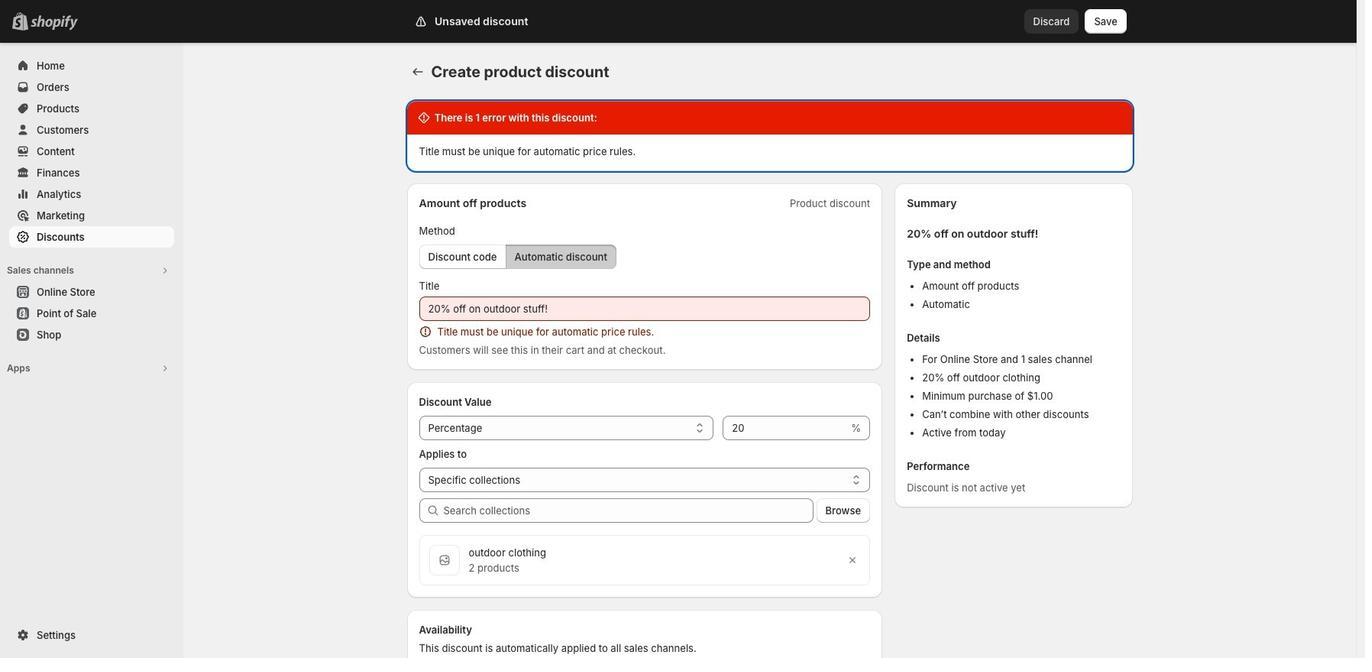 Task type: vqa. For each thing, say whether or not it's contained in the screenshot.
text box
yes



Task type: locate. For each thing, give the bounding box(es) containing it.
shopify image
[[31, 15, 78, 31]]

None text field
[[419, 297, 871, 321], [723, 416, 849, 440], [419, 297, 871, 321], [723, 416, 849, 440]]

Search collections text field
[[444, 498, 814, 523]]



